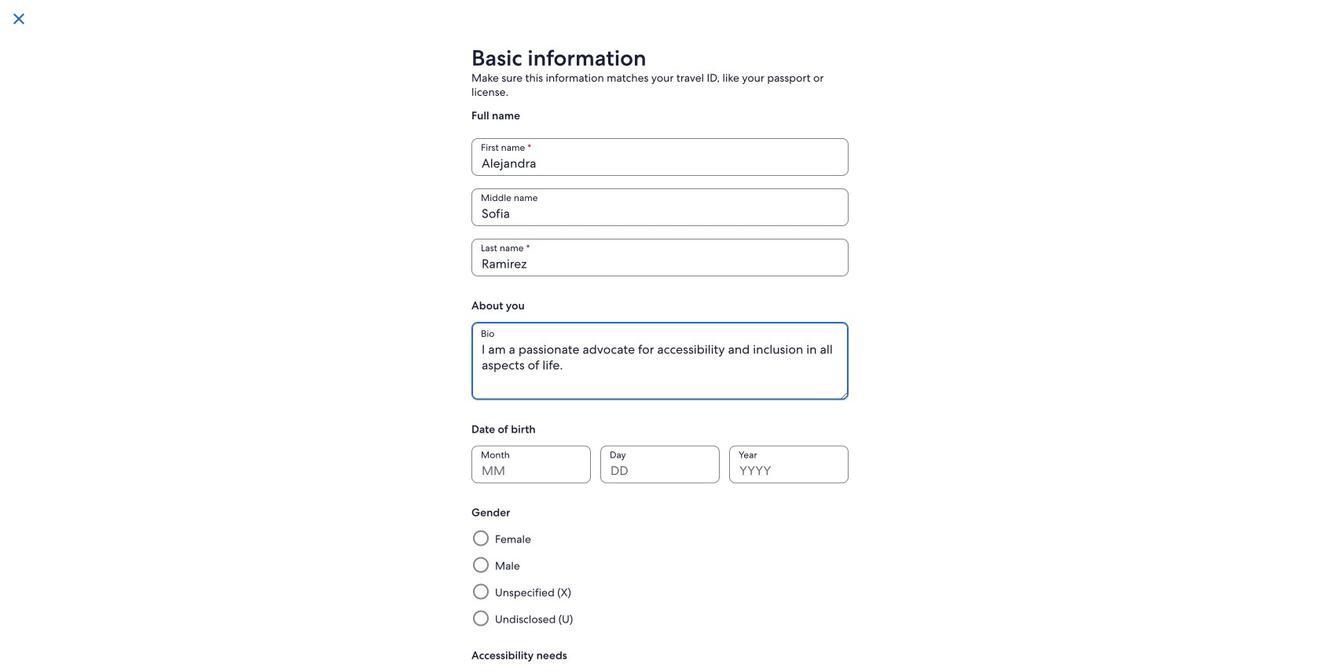 Task type: describe. For each thing, give the bounding box(es) containing it.
DD telephone field
[[600, 446, 720, 484]]

MM telephone field
[[472, 446, 591, 484]]



Task type: vqa. For each thing, say whether or not it's contained in the screenshot.
YYYY phone field
yes



Task type: locate. For each thing, give the bounding box(es) containing it.
None text field
[[472, 138, 849, 176], [472, 189, 849, 226], [472, 239, 849, 277], [472, 138, 849, 176], [472, 189, 849, 226], [472, 239, 849, 277]]

dialog
[[0, 0, 1320, 666]]

close image
[[9, 9, 28, 28]]

main content
[[465, 13, 1132, 666]]

Help future hosts get to know you better. You can share your travel style, hobbies, interests, and more. text field
[[472, 322, 849, 400]]

YYYY telephone field
[[729, 446, 849, 484]]



